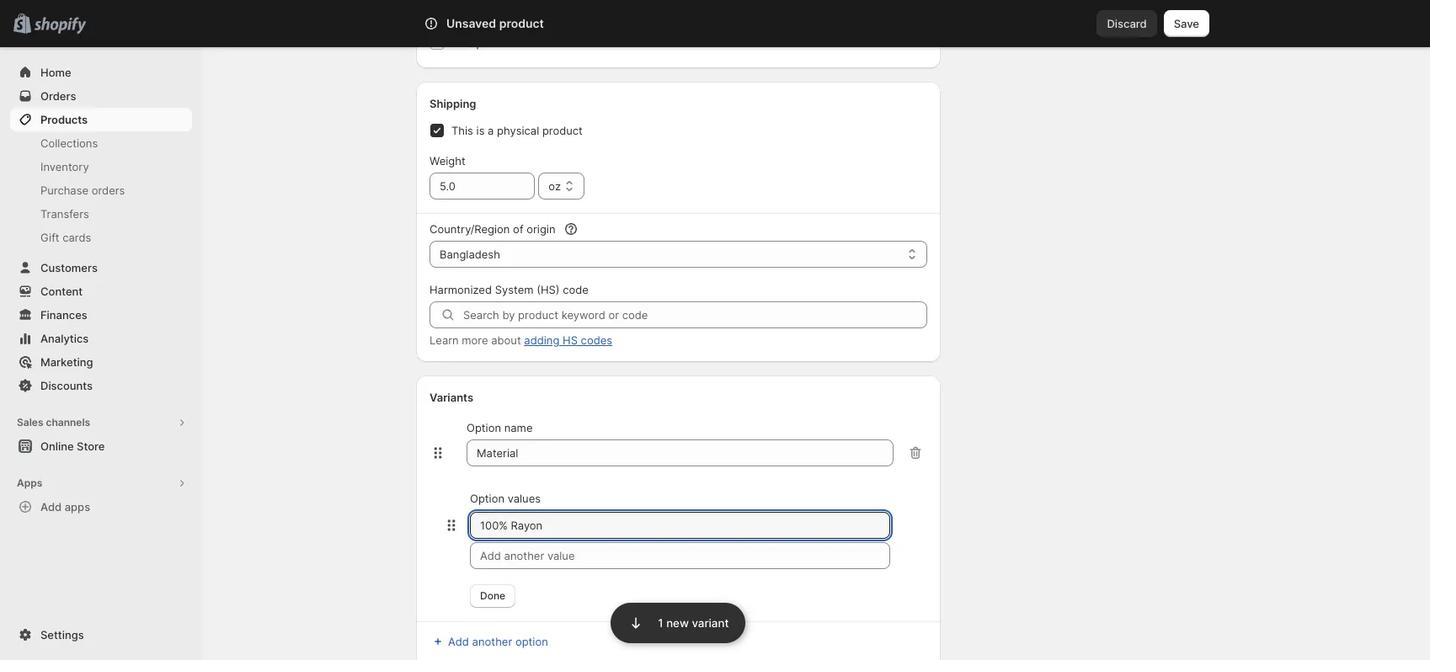 Task type: describe. For each thing, give the bounding box(es) containing it.
orders link
[[10, 84, 192, 108]]

done
[[480, 590, 506, 603]]

1 new variant button
[[611, 601, 746, 644]]

products
[[40, 113, 88, 126]]

content link
[[10, 280, 192, 303]]

harmonized
[[430, 283, 492, 297]]

gift cards link
[[10, 226, 192, 249]]

country/region of origin
[[430, 223, 556, 236]]

marketing link
[[10, 350, 192, 374]]

has
[[520, 36, 538, 50]]

1 vertical spatial a
[[488, 124, 494, 138]]

learn more about adding hs codes
[[430, 334, 612, 347]]

name
[[504, 421, 533, 435]]

gift
[[40, 231, 59, 244]]

product for this
[[476, 36, 517, 50]]

more
[[462, 334, 488, 347]]

transfers link
[[10, 202, 192, 226]]

settings link
[[10, 623, 192, 647]]

weight
[[430, 154, 466, 168]]

apps
[[65, 500, 90, 514]]

this for this product has a sku or barcode
[[452, 36, 473, 50]]

finances link
[[10, 303, 192, 327]]

sales channels
[[17, 416, 90, 429]]

purchase
[[40, 184, 89, 197]]

product for unsaved
[[499, 16, 544, 30]]

search
[[499, 17, 535, 30]]

customers
[[40, 261, 98, 275]]

(hs)
[[537, 283, 560, 297]]

content
[[40, 285, 83, 298]]

search button
[[471, 10, 959, 37]]

products link
[[10, 108, 192, 131]]

online store button
[[0, 435, 202, 458]]

adding
[[524, 334, 560, 347]]

unsaved
[[446, 16, 496, 30]]

harmonized system (hs) code
[[430, 283, 589, 297]]

or
[[576, 36, 586, 50]]

add another option
[[448, 635, 548, 649]]

orders
[[92, 184, 125, 197]]

option values
[[470, 492, 541, 506]]

Harmonized System (HS) code text field
[[463, 302, 927, 329]]

collections link
[[10, 131, 192, 155]]

home
[[40, 66, 71, 79]]

discard
[[1107, 17, 1147, 30]]

sales
[[17, 416, 43, 429]]

discounts link
[[10, 374, 192, 398]]

option name
[[467, 421, 533, 435]]

about
[[491, 334, 521, 347]]

values
[[508, 492, 541, 506]]

purchase orders link
[[10, 179, 192, 202]]

system
[[495, 283, 534, 297]]

add for add another option
[[448, 635, 469, 649]]

this product has a sku or barcode
[[452, 36, 632, 50]]

shipping
[[430, 97, 476, 111]]

Add another value text field
[[470, 543, 890, 570]]

option
[[515, 635, 548, 649]]

apps button
[[10, 472, 192, 495]]

online store link
[[10, 435, 192, 458]]

home link
[[10, 61, 192, 84]]

variant
[[692, 617, 729, 630]]

1
[[658, 617, 663, 630]]

code
[[563, 283, 589, 297]]

2 vertical spatial product
[[542, 124, 583, 138]]

purchase orders
[[40, 184, 125, 197]]

analytics
[[40, 332, 89, 345]]



Task type: vqa. For each thing, say whether or not it's contained in the screenshot.
1st up from the bottom of the page
no



Task type: locate. For each thing, give the bounding box(es) containing it.
option left name
[[467, 421, 501, 435]]

analytics link
[[10, 327, 192, 350]]

0 horizontal spatial a
[[488, 124, 494, 138]]

option
[[467, 421, 501, 435], [470, 492, 505, 506]]

a
[[541, 36, 547, 50], [488, 124, 494, 138]]

country/region
[[430, 223, 510, 236]]

a right has
[[541, 36, 547, 50]]

codes
[[581, 334, 612, 347]]

physical
[[497, 124, 539, 138]]

channels
[[46, 416, 90, 429]]

0 vertical spatial product
[[499, 16, 544, 30]]

online
[[40, 440, 74, 453]]

hs
[[563, 334, 578, 347]]

add another option button
[[419, 630, 558, 654]]

0 horizontal spatial add
[[40, 500, 62, 514]]

0 vertical spatial option
[[467, 421, 501, 435]]

product
[[499, 16, 544, 30], [476, 36, 517, 50], [542, 124, 583, 138]]

Weight text field
[[430, 173, 535, 200]]

discard button
[[1097, 10, 1157, 37]]

shopify image
[[34, 17, 86, 34]]

this left the is
[[452, 124, 473, 138]]

product right physical on the left of page
[[542, 124, 583, 138]]

adding hs codes link
[[524, 334, 612, 347]]

option for option values
[[470, 492, 505, 506]]

a right the is
[[488, 124, 494, 138]]

add
[[40, 500, 62, 514], [448, 635, 469, 649]]

1 vertical spatial option
[[470, 492, 505, 506]]

0 vertical spatial this
[[452, 36, 473, 50]]

this for this is a physical product
[[452, 124, 473, 138]]

another
[[472, 635, 512, 649]]

sales channels button
[[10, 411, 192, 435]]

add left another
[[448, 635, 469, 649]]

add apps
[[40, 500, 90, 514]]

settings
[[40, 628, 84, 642]]

save button
[[1164, 10, 1210, 37]]

inventory link
[[10, 155, 192, 179]]

marketing
[[40, 355, 93, 369]]

Size text field
[[467, 440, 893, 467]]

2 this from the top
[[452, 124, 473, 138]]

customers link
[[10, 256, 192, 280]]

1 horizontal spatial a
[[541, 36, 547, 50]]

1 this from the top
[[452, 36, 473, 50]]

new
[[666, 617, 689, 630]]

save
[[1174, 17, 1200, 30]]

apps
[[17, 477, 42, 489]]

1 vertical spatial add
[[448, 635, 469, 649]]

cards
[[63, 231, 91, 244]]

finances
[[40, 308, 87, 322]]

0 vertical spatial a
[[541, 36, 547, 50]]

is
[[476, 124, 485, 138]]

collections
[[40, 136, 98, 150]]

variants
[[430, 391, 473, 405]]

product up has
[[499, 16, 544, 30]]

sku
[[551, 36, 573, 50]]

origin
[[527, 223, 556, 236]]

orders
[[40, 89, 76, 103]]

of
[[513, 223, 524, 236]]

this down unsaved
[[452, 36, 473, 50]]

this
[[452, 36, 473, 50], [452, 124, 473, 138]]

bangladesh
[[440, 248, 500, 261]]

unsaved product
[[446, 16, 544, 30]]

None text field
[[470, 512, 890, 539]]

this is a physical product
[[452, 124, 583, 138]]

done button
[[470, 585, 516, 608]]

learn
[[430, 334, 459, 347]]

1 vertical spatial this
[[452, 124, 473, 138]]

oz
[[549, 180, 561, 193]]

online store
[[40, 440, 105, 453]]

gift cards
[[40, 231, 91, 244]]

1 new variant
[[658, 617, 729, 630]]

product down unsaved product
[[476, 36, 517, 50]]

add left apps at left
[[40, 500, 62, 514]]

1 horizontal spatial add
[[448, 635, 469, 649]]

0 vertical spatial add
[[40, 500, 62, 514]]

option for option name
[[467, 421, 501, 435]]

1 vertical spatial product
[[476, 36, 517, 50]]

barcode
[[590, 36, 632, 50]]

discounts
[[40, 379, 93, 393]]

store
[[77, 440, 105, 453]]

option left values
[[470, 492, 505, 506]]

add for add apps
[[40, 500, 62, 514]]

add apps button
[[10, 495, 192, 519]]

inventory
[[40, 160, 89, 174]]

transfers
[[40, 207, 89, 221]]



